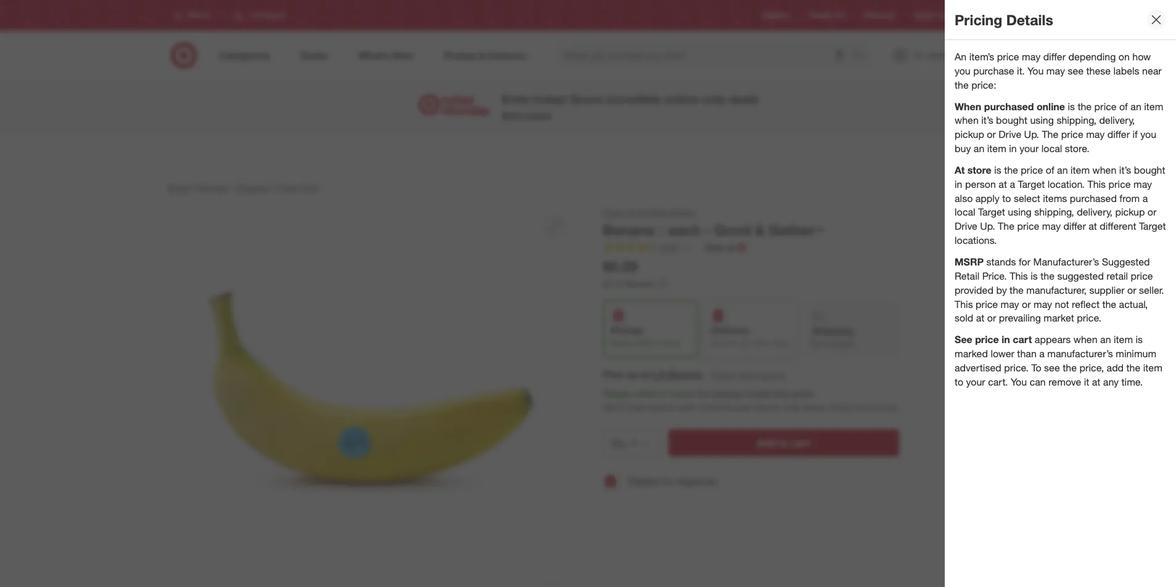 Task type: vqa. For each thing, say whether or not it's contained in the screenshot.


Task type: locate. For each thing, give the bounding box(es) containing it.
your inside appears when an item is marked lower than a manufacturer's minimum advertised price. to see the price, add the item to your cart. you can remove it at any time.
[[966, 376, 986, 388]]

using down select
[[1008, 206, 1032, 219]]

1 vertical spatial cart
[[791, 438, 810, 450]]

good up the only at
[[715, 221, 751, 239]]

fresh fruit link
[[277, 183, 318, 193]]

purchased down "price:"
[[984, 100, 1034, 113]]

drive down when purchased online
[[999, 128, 1022, 141]]

when inside is the price of an item when it's bought in person at a target location. this price may also apply to select items purchased from a local target using shipping, delivery, pickup or drive up. the price may differ at different target locations.
[[1093, 164, 1117, 176]]

bought for in
[[996, 114, 1028, 127]]

0 vertical spatial of
[[1120, 100, 1128, 113]]

to right apply
[[1003, 192, 1011, 205]]

bought inside is the price of an item when it's bought using shipping, delivery, pickup or drive up. the price may differ if you buy an item in your local store.
[[996, 114, 1028, 127]]

0 vertical spatial for
[[1019, 256, 1031, 268]]

price
[[997, 51, 1020, 63], [1095, 100, 1117, 113], [1062, 128, 1084, 141], [1021, 164, 1043, 176], [1109, 178, 1131, 190], [1018, 220, 1040, 233], [1131, 270, 1153, 282], [976, 298, 998, 311], [975, 334, 999, 346]]

drive inside is the price of an item when it's bought in person at a target location. this price may also apply to select items purchased from a local target using shipping, delivery, pickup or drive up. the price may differ at different target locations.
[[955, 220, 978, 233]]

1 vertical spatial purchased
[[1070, 192, 1117, 205]]

0 horizontal spatial drive
[[955, 220, 978, 233]]

retail
[[955, 270, 980, 282]]

of inside is the price of an item when it's bought in person at a target location. this price may also apply to select items purchased from a local target using shipping, delivery, pickup or drive up. the price may differ at different target locations.
[[1046, 164, 1055, 176]]

2 vertical spatial store
[[804, 402, 826, 414]]

shipping,
[[1057, 114, 1097, 127], [1035, 206, 1074, 219]]

1 horizontal spatial cart
[[1013, 334, 1032, 346]]

1 vertical spatial ready
[[603, 388, 631, 400]]

0 horizontal spatial up.
[[980, 220, 995, 233]]

the left "price:"
[[955, 79, 969, 91]]

& left gather in the top of the page
[[661, 207, 666, 218]]

pickup down from
[[1116, 206, 1145, 219]]

1 vertical spatial good
[[715, 221, 751, 239]]

banana
[[603, 221, 654, 239]]

/
[[192, 183, 195, 193], [231, 183, 234, 193], [272, 183, 275, 193]]

items down location. at top right
[[1043, 192, 1067, 205]]

your down when purchased online
[[1020, 143, 1039, 155]]

msrp
[[955, 256, 984, 268]]

item up minimum
[[1114, 334, 1133, 346]]

the up select
[[1004, 164, 1018, 176]]

What can we help you find? suggestions appear below search field
[[557, 42, 857, 69]]

1 horizontal spatial a
[[1040, 348, 1045, 360]]

hours up with
[[671, 388, 696, 400]]

an
[[1131, 100, 1142, 113], [974, 143, 985, 155], [1057, 164, 1068, 176], [1101, 334, 1111, 346]]

an up location. at top right
[[1057, 164, 1068, 176]]

may up it.
[[1022, 51, 1041, 63]]

2 inside the ready within 2 hours for pickup inside the store we'll hold orders with fresh/frozen items until store close tomorrow.
[[663, 388, 668, 400]]

0 vertical spatial to
[[1003, 192, 1011, 205]]

1 vertical spatial you
[[1141, 128, 1157, 141]]

near
[[1143, 65, 1162, 77]]

store inside pricing details dialog
[[968, 164, 992, 176]]

1 horizontal spatial good
[[715, 221, 751, 239]]

2 vertical spatial differ
[[1064, 220, 1086, 233]]

1 vertical spatial a
[[1143, 192, 1148, 205]]

the inside is the price of an item when it's bought in person at a target location. this price may also apply to select items purchased from a local target using shipping, delivery, pickup or drive up. the price may differ at different target locations.
[[1004, 164, 1018, 176]]

0 horizontal spatial it's
[[982, 114, 994, 127]]

0 horizontal spatial this
[[955, 298, 973, 311]]

may down by
[[1001, 298, 1019, 311]]

an inside is the price of an item when it's bought in person at a target location. this price may also apply to select items purchased from a local target using shipping, delivery, pickup or drive up. the price may differ at different target locations.
[[1057, 164, 1068, 176]]

differ left if
[[1108, 128, 1130, 141]]

may up from
[[1134, 178, 1152, 190]]

pickup up fresh/frozen at bottom right
[[713, 388, 742, 400]]

an inside appears when an item is marked lower than a manufacturer's minimum advertised price. to see the price, add the item to your cart. you can remove it at any time.
[[1101, 334, 1111, 346]]

2 vertical spatial to
[[779, 438, 788, 450]]

cyber monday target deals image
[[417, 91, 492, 121]]

1 vertical spatial delivery,
[[1077, 206, 1113, 219]]

1 horizontal spatial beverly
[[668, 369, 703, 381]]

may up store.
[[1086, 128, 1105, 141]]

for
[[1019, 256, 1031, 268], [698, 388, 710, 400], [662, 475, 674, 488]]

it
[[1084, 376, 1090, 388]]

store.
[[1065, 143, 1090, 155]]

this right location. at top right
[[1088, 178, 1106, 190]]

0 vertical spatial you
[[955, 65, 971, 77]]

store
[[968, 164, 992, 176], [791, 388, 813, 400], [804, 402, 826, 414]]

price. down than on the bottom of page
[[1004, 362, 1029, 374]]

2 up pick up at la beverly
[[656, 339, 660, 348]]

to for advertised
[[955, 376, 964, 388]]

or down when purchased online
[[987, 128, 996, 141]]

beverly up with
[[668, 369, 703, 381]]

1 vertical spatial drive
[[955, 220, 978, 233]]

in down when purchased online
[[1009, 143, 1017, 155]]

produce link
[[237, 183, 269, 193]]

0 vertical spatial in
[[1009, 143, 1017, 155]]

using
[[1030, 114, 1054, 127], [1008, 206, 1032, 219]]

1 horizontal spatial items
[[1043, 192, 1067, 205]]

1 horizontal spatial bought
[[1134, 164, 1166, 176]]

0 vertical spatial drive
[[999, 128, 1022, 141]]

or up actual,
[[1128, 284, 1137, 297]]

0 vertical spatial this
[[1088, 178, 1106, 190]]

items down inside
[[755, 402, 780, 414]]

start
[[502, 110, 522, 120]]

- up 9791
[[658, 221, 664, 239]]

today!
[[533, 92, 567, 106]]

at inside stands for manufacturer's suggested retail price. this is the suggested retail price provided by the manufacturer, supplier or seller. this price may or may not reflect the actual, sold at or prevailing market price.
[[976, 312, 985, 325]]

1 horizontal spatial this
[[1010, 270, 1028, 282]]

0 vertical spatial the
[[1042, 128, 1059, 141]]

0 vertical spatial when
[[955, 114, 979, 127]]

for inside stands for manufacturer's suggested retail price. this is the suggested retail price provided by the manufacturer, supplier or seller. this price may or may not reflect the actual, sold at or prevailing market price.
[[1019, 256, 1031, 268]]

score
[[571, 92, 603, 106]]

2 vertical spatial when
[[1074, 334, 1098, 346]]

/ left the fresh
[[272, 183, 275, 193]]

cart up than on the bottom of page
[[1013, 334, 1032, 346]]

these
[[1087, 65, 1111, 77]]

price,
[[1080, 362, 1104, 374]]

bought down when purchased online
[[996, 114, 1028, 127]]

when inside is the price of an item when it's bought using shipping, delivery, pickup or drive up. the price may differ if you buy an item in your local store.
[[955, 114, 979, 127]]

differ up manufacturer's
[[1064, 220, 1086, 233]]

1 horizontal spatial -
[[705, 221, 711, 239]]

1 horizontal spatial you
[[1028, 65, 1044, 77]]

0 horizontal spatial purchased
[[984, 100, 1034, 113]]

hours inside pickup ready within 2 hours
[[662, 339, 681, 348]]

good right all
[[637, 207, 659, 218]]

ad
[[836, 11, 845, 20]]

local left store.
[[1042, 143, 1063, 155]]

your
[[1020, 143, 1039, 155], [966, 376, 986, 388]]

differ left depending
[[1044, 51, 1066, 63]]

item inside is the price of an item when it's bought in person at a target location. this price may also apply to select items purchased from a local target using shipping, delivery, pickup or drive up. the price may differ at different target locations.
[[1071, 164, 1090, 176]]

0 horizontal spatial price.
[[1004, 362, 1029, 374]]

- up only
[[705, 221, 711, 239]]

0 vertical spatial see
[[1068, 65, 1084, 77]]

select
[[1014, 192, 1041, 205]]

2 vertical spatial pickup
[[713, 388, 742, 400]]

1 vertical spatial to
[[955, 376, 964, 388]]

1 horizontal spatial 2
[[663, 388, 668, 400]]

0 vertical spatial delivery,
[[1100, 114, 1135, 127]]

different
[[1100, 220, 1137, 233]]

it's inside is the price of an item when it's bought in person at a target location. this price may also apply to select items purchased from a local target using shipping, delivery, pickup or drive up. the price may differ at different target locations.
[[1120, 164, 1132, 176]]

see inside "an item's price may differ depending on how you purchase it. you may see these labels near the price:"
[[1068, 65, 1084, 77]]

shipping, inside is the price of an item when it's bought in person at a target location. this price may also apply to select items purchased from a local target using shipping, delivery, pickup or drive up. the price may differ at different target locations.
[[1035, 206, 1074, 219]]

cart inside pricing details dialog
[[1013, 334, 1032, 346]]

or up suggested
[[1148, 206, 1157, 219]]

or inside is the price of an item when it's bought in person at a target location. this price may also apply to select items purchased from a local target using shipping, delivery, pickup or drive up. the price may differ at different target locations.
[[1148, 206, 1157, 219]]

differ
[[1044, 51, 1066, 63], [1108, 128, 1130, 141], [1064, 220, 1086, 233]]

incredible
[[606, 92, 661, 106]]

price up it.
[[997, 51, 1020, 63]]

only
[[706, 242, 724, 253]]

to right add
[[779, 438, 788, 450]]

0 vertical spatial shipping,
[[1057, 114, 1097, 127]]

1 vertical spatial 2
[[663, 388, 668, 400]]

is up person
[[995, 164, 1002, 176]]

this up sold
[[955, 298, 973, 311]]

0 vertical spatial your
[[1020, 143, 1039, 155]]

this
[[1088, 178, 1106, 190], [1010, 270, 1028, 282], [955, 298, 973, 311]]

at
[[999, 178, 1007, 190], [1089, 220, 1097, 233], [726, 242, 734, 253], [603, 279, 610, 289], [976, 312, 985, 325], [641, 369, 650, 381], [1092, 376, 1101, 388]]

0 vertical spatial pickup
[[955, 128, 985, 141]]

it's for from
[[1120, 164, 1132, 176]]

bought for a
[[1134, 164, 1166, 176]]

pickup ready within 2 hours
[[611, 325, 681, 348]]

store up until
[[791, 388, 813, 400]]

or inside is the price of an item when it's bought using shipping, delivery, pickup or drive up. the price may differ if you buy an item in your local store.
[[987, 128, 996, 141]]

the inside the ready within 2 hours for pickup inside the store we'll hold orders with fresh/frozen items until store close tomorrow.
[[774, 388, 788, 400]]

local down the also
[[955, 206, 976, 219]]

within inside the ready within 2 hours for pickup inside the store we'll hold orders with fresh/frozen items until store close tomorrow.
[[634, 388, 660, 400]]

a right than on the bottom of page
[[1040, 348, 1045, 360]]

1 vertical spatial shipping,
[[1035, 206, 1074, 219]]

/ right grocery link
[[231, 183, 234, 193]]

find
[[975, 11, 989, 20]]

items inside the ready within 2 hours for pickup inside the store we'll hold orders with fresh/frozen items until store close tomorrow.
[[755, 402, 780, 414]]

items inside is the price of an item when it's bought in person at a target location. this price may also apply to select items purchased from a local target using shipping, delivery, pickup or drive up. the price may differ at different target locations.
[[1043, 192, 1067, 205]]

is inside stands for manufacturer's suggested retail price. this is the suggested retail price provided by the manufacturer, supplier or seller. this price may or may not reflect the actual, sold at or prevailing market price.
[[1031, 270, 1038, 282]]

1 horizontal spatial to
[[955, 376, 964, 388]]

or up see price in cart
[[987, 312, 996, 325]]

0 vertical spatial differ
[[1044, 51, 1066, 63]]

stores
[[991, 11, 1013, 20]]

you right it.
[[1028, 65, 1044, 77]]

target left grocery link
[[166, 183, 190, 193]]

add to cart button
[[669, 430, 899, 457]]

lower
[[991, 348, 1015, 360]]

0 horizontal spatial you
[[1011, 376, 1027, 388]]

up. up locations.
[[980, 220, 995, 233]]

0 horizontal spatial items
[[755, 402, 780, 414]]

0 horizontal spatial 2
[[656, 339, 660, 348]]

0 horizontal spatial beverly
[[626, 279, 655, 289]]

ends today! score incredible online-only deals start saving
[[502, 92, 759, 120]]

drive up locations.
[[955, 220, 978, 233]]

1 vertical spatial items
[[755, 402, 780, 414]]

of
[[1120, 100, 1128, 113], [1046, 164, 1055, 176]]

when inside appears when an item is marked lower than a manufacturer's minimum advertised price. to see the price, add the item to your cart. you can remove it at any time.
[[1074, 334, 1098, 346]]

the inside is the price of an item when it's bought using shipping, delivery, pickup or drive up. the price may differ if you buy an item in your local store.
[[1042, 128, 1059, 141]]

0 vertical spatial local
[[1042, 143, 1063, 155]]

price.
[[1077, 312, 1102, 325], [1004, 362, 1029, 374]]

a right from
[[1143, 192, 1148, 205]]

0 horizontal spatial the
[[998, 220, 1015, 233]]

it's inside is the price of an item when it's bought using shipping, delivery, pickup or drive up. the price may differ if you buy an item in your local store.
[[982, 114, 994, 127]]

shipping, up store.
[[1057, 114, 1097, 127]]

as
[[740, 339, 748, 348]]

beverly
[[626, 279, 655, 289], [668, 369, 703, 381]]

0 vertical spatial it's
[[982, 114, 994, 127]]

may inside is the price of an item when it's bought using shipping, delivery, pickup or drive up. the price may differ if you buy an item in your local store.
[[1086, 128, 1105, 141]]

0 horizontal spatial /
[[192, 183, 195, 193]]

hours
[[662, 339, 681, 348], [671, 388, 696, 400]]

la
[[613, 279, 623, 289], [653, 369, 666, 381]]

to down advertised
[[955, 376, 964, 388]]

buy
[[955, 143, 971, 155]]

to
[[1032, 362, 1042, 374]]

purchased down location. at top right
[[1070, 192, 1117, 205]]

tomorrow.
[[855, 402, 899, 414]]

1 vertical spatial it's
[[1120, 164, 1132, 176]]

an up manufacturer's
[[1101, 334, 1111, 346]]

1 horizontal spatial your
[[1020, 143, 1039, 155]]

1 horizontal spatial see
[[1068, 65, 1084, 77]]

to inside appears when an item is marked lower than a manufacturer's minimum advertised price. to see the price, add the item to your cart. you can remove it at any time.
[[955, 376, 964, 388]]

1 horizontal spatial &
[[755, 221, 765, 239]]

0 horizontal spatial cart
[[791, 438, 810, 450]]

price. down reflect
[[1077, 312, 1102, 325]]

1 horizontal spatial /
[[231, 183, 234, 193]]

for for registries
[[662, 475, 674, 488]]

within inside pickup ready within 2 hours
[[634, 339, 654, 348]]

0 horizontal spatial bought
[[996, 114, 1028, 127]]

remove
[[1049, 376, 1082, 388]]

0 horizontal spatial good
[[637, 207, 659, 218]]

a inside appears when an item is marked lower than a manufacturer's minimum advertised price. to see the price, add the item to your cart. you can remove it at any time.
[[1040, 348, 1045, 360]]

hold
[[626, 402, 645, 414]]

the inside "an item's price may differ depending on how you purchase it. you may see these labels near the price:"
[[955, 79, 969, 91]]

2 vertical spatial a
[[1040, 348, 1045, 360]]

1 horizontal spatial for
[[698, 388, 710, 400]]

1 vertical spatial when
[[1093, 164, 1117, 176]]

from
[[1120, 192, 1140, 205]]

store right until
[[804, 402, 826, 414]]

at inside appears when an item is marked lower than a manufacturer's minimum advertised price. to see the price, add the item to your cart. you can remove it at any time.
[[1092, 376, 1101, 388]]

check
[[711, 370, 736, 380]]

item
[[1144, 100, 1164, 113], [987, 143, 1007, 155], [1071, 164, 1090, 176], [1114, 334, 1133, 346], [1144, 362, 1163, 374]]

local
[[1042, 143, 1063, 155], [955, 206, 976, 219]]

ready up we'll
[[603, 388, 631, 400]]

you down the an on the right top of the page
[[955, 65, 971, 77]]

item up location. at top right
[[1071, 164, 1090, 176]]

good
[[637, 207, 659, 218], [715, 221, 751, 239]]

1 vertical spatial the
[[998, 220, 1015, 233]]

price. inside appears when an item is marked lower than a manufacturer's minimum advertised price. to see the price, add the item to your cart. you can remove it at any time.
[[1004, 362, 1029, 374]]

1 vertical spatial within
[[634, 388, 660, 400]]

of inside is the price of an item when it's bought using shipping, delivery, pickup or drive up. the price may differ if you buy an item in your local store.
[[1120, 100, 1128, 113]]

shipping, down location. at top right
[[1035, 206, 1074, 219]]

purchased
[[984, 100, 1034, 113], [1070, 192, 1117, 205]]

1 vertical spatial in
[[955, 178, 963, 190]]

in down at
[[955, 178, 963, 190]]

of for select
[[1046, 164, 1055, 176]]

check other stores
[[711, 370, 785, 380]]

0 vertical spatial items
[[1043, 192, 1067, 205]]

up
[[626, 369, 638, 381]]

of up location. at top right
[[1046, 164, 1055, 176]]

differ inside "an item's price may differ depending on how you purchase it. you may see these labels near the price:"
[[1044, 51, 1066, 63]]

2 horizontal spatial pickup
[[1116, 206, 1145, 219]]

you right if
[[1141, 128, 1157, 141]]

item up at store
[[987, 143, 1007, 155]]

within up hold
[[634, 388, 660, 400]]

see right to
[[1044, 362, 1060, 374]]

1 horizontal spatial the
[[1042, 128, 1059, 141]]

your down advertised
[[966, 376, 986, 388]]

price up seller.
[[1131, 270, 1153, 282]]

0 vertical spatial store
[[968, 164, 992, 176]]

is up minimum
[[1136, 334, 1143, 346]]

this down the stands
[[1010, 270, 1028, 282]]

bought inside is the price of an item when it's bought in person at a target location. this price may also apply to select items purchased from a local target using shipping, delivery, pickup or drive up. the price may differ at different target locations.
[[1134, 164, 1166, 176]]

may up manufacturer's
[[1042, 220, 1061, 233]]

prevailing
[[999, 312, 1041, 325]]

of down "labels"
[[1120, 100, 1128, 113]]

stands for manufacturer's suggested retail price. this is the suggested retail price provided by the manufacturer, supplier or seller. this price may or may not reflect the actual, sold at or prevailing market price.
[[955, 256, 1164, 325]]

up.
[[1024, 128, 1039, 141], [980, 220, 995, 233]]

location.
[[1048, 178, 1085, 190]]

target
[[914, 11, 934, 20], [1018, 178, 1045, 190], [166, 183, 190, 193], [978, 206, 1005, 219], [1139, 220, 1166, 233]]

delivery, up if
[[1100, 114, 1135, 127]]

for up fresh/frozen at bottom right
[[698, 388, 710, 400]]

& left 'gather™'
[[755, 221, 765, 239]]

0 vertical spatial a
[[1010, 178, 1015, 190]]

0 horizontal spatial pickup
[[713, 388, 742, 400]]

item's
[[970, 51, 995, 63]]

see down depending
[[1068, 65, 1084, 77]]

than
[[1017, 348, 1037, 360]]

1 horizontal spatial purchased
[[1070, 192, 1117, 205]]

0 vertical spatial ready
[[611, 339, 632, 348]]

circle
[[936, 11, 955, 20]]

2 vertical spatial for
[[662, 475, 674, 488]]

only at
[[706, 242, 734, 253]]

fresh/frozen
[[700, 402, 753, 414]]

sold
[[955, 312, 974, 325]]

0 vertical spatial within
[[634, 339, 654, 348]]

is up 'manufacturer,'
[[1031, 270, 1038, 282]]

delivery, inside is the price of an item when it's bought in person at a target location. this price may also apply to select items purchased from a local target using shipping, delivery, pickup or drive up. the price may differ at different target locations.
[[1077, 206, 1113, 219]]

1 vertical spatial bought
[[1134, 164, 1166, 176]]

how
[[1133, 51, 1151, 63]]

your inside is the price of an item when it's bought using shipping, delivery, pickup or drive up. the price may differ if you buy an item in your local store.
[[1020, 143, 1039, 155]]

to inside is the price of an item when it's bought in person at a target location. this price may also apply to select items purchased from a local target using shipping, delivery, pickup or drive up. the price may differ at different target locations.
[[1003, 192, 1011, 205]]

the right online
[[1078, 100, 1092, 113]]

pickup inside the ready within 2 hours for pickup inside the store we'll hold orders with fresh/frozen items until store close tomorrow.
[[713, 388, 742, 400]]

shipping, inside is the price of an item when it's bought using shipping, delivery, pickup or drive up. the price may differ if you buy an item in your local store.
[[1057, 114, 1097, 127]]

1 vertical spatial beverly
[[668, 369, 703, 381]]

it's for item
[[982, 114, 994, 127]]

1 horizontal spatial la
[[653, 369, 666, 381]]

1 horizontal spatial of
[[1120, 100, 1128, 113]]

you
[[955, 65, 971, 77], [1141, 128, 1157, 141]]

ready within 2 hours for pickup inside the store we'll hold orders with fresh/frozen items until store close tomorrow.
[[603, 388, 899, 414]]

the up until
[[774, 388, 788, 400]]

1 vertical spatial up.
[[980, 220, 995, 233]]

it.
[[1017, 65, 1025, 77]]

1 vertical spatial differ
[[1108, 128, 1130, 141]]

0 horizontal spatial -
[[658, 221, 664, 239]]

1 vertical spatial price.
[[1004, 362, 1029, 374]]

an item's price may differ depending on how you purchase it. you may see these labels near the price:
[[955, 51, 1162, 91]]

0 horizontal spatial your
[[966, 376, 986, 388]]

1 horizontal spatial drive
[[999, 128, 1022, 141]]

add
[[757, 438, 776, 450]]

0 vertical spatial cart
[[1013, 334, 1032, 346]]

delivery
[[711, 325, 749, 337]]

to for at
[[1003, 192, 1011, 205]]

manufacturer's
[[1034, 256, 1099, 268]]

in up lower
[[1002, 334, 1010, 346]]

add to cart
[[757, 438, 810, 450]]

ready down the pickup
[[611, 339, 632, 348]]

at up apply
[[999, 178, 1007, 190]]

within
[[634, 339, 654, 348], [634, 388, 660, 400]]

delivery,
[[1100, 114, 1135, 127], [1077, 206, 1113, 219]]



Task type: describe. For each thing, give the bounding box(es) containing it.
for for manufacturer's
[[1019, 256, 1031, 268]]

appears when an item is marked lower than a manufacturer's minimum advertised price. to see the price, add the item to your cart. you can remove it at any time.
[[955, 334, 1163, 388]]

eligible
[[628, 475, 659, 488]]

you inside is the price of an item when it's bought using shipping, delivery, pickup or drive up. the price may differ if you buy an item in your local store.
[[1141, 128, 1157, 141]]

pricing
[[955, 11, 1003, 28]]

pick up at la beverly
[[603, 369, 703, 381]]

up. inside is the price of an item when it's bought using shipping, delivery, pickup or drive up. the price may differ if you buy an item in your local store.
[[1024, 128, 1039, 141]]

2 inside pickup ready within 2 hours
[[656, 339, 660, 348]]

the up remove
[[1063, 362, 1077, 374]]

target right different
[[1139, 220, 1166, 233]]

0 horizontal spatial la
[[613, 279, 623, 289]]

of for you
[[1120, 100, 1128, 113]]

saving
[[525, 110, 551, 120]]

time.
[[1122, 376, 1143, 388]]

local inside is the price of an item when it's bought in person at a target location. this price may also apply to select items purchased from a local target using shipping, delivery, pickup or drive up. the price may differ at different target locations.
[[955, 206, 976, 219]]

eligible for registries
[[628, 475, 717, 488]]

price up select
[[1021, 164, 1043, 176]]

target / grocery / produce / fresh fruit
[[166, 183, 318, 193]]

each
[[668, 221, 701, 239]]

to inside add to cart button
[[779, 438, 788, 450]]

3 / from the left
[[272, 183, 275, 193]]

up. inside is the price of an item when it's bought in person at a target location. this price may also apply to select items purchased from a local target using shipping, delivery, pickup or drive up. the price may differ at different target locations.
[[980, 220, 995, 233]]

redcard
[[865, 11, 894, 20]]

details
[[1007, 11, 1054, 28]]

soon
[[722, 339, 738, 348]]

the up 'manufacturer,'
[[1041, 270, 1055, 282]]

suggested
[[1102, 256, 1150, 268]]

when purchased online
[[955, 100, 1065, 113]]

search
[[848, 50, 878, 63]]

the inside is the price of an item when it's bought in person at a target location. this price may also apply to select items purchased from a local target using shipping, delivery, pickup or drive up. the price may differ at different target locations.
[[998, 220, 1015, 233]]

pickup
[[611, 325, 643, 337]]

when for an
[[955, 114, 979, 127]]

2 vertical spatial in
[[1002, 334, 1010, 346]]

shipping
[[812, 325, 854, 338]]

1 vertical spatial la
[[653, 369, 666, 381]]

1 / from the left
[[192, 183, 195, 193]]

produce
[[237, 183, 269, 193]]

purchased inside is the price of an item when it's bought in person at a target location. this price may also apply to select items purchased from a local target using shipping, delivery, pickup or drive up. the price may differ at different target locations.
[[1070, 192, 1117, 205]]

price inside "an item's price may differ depending on how you purchase it. you may see these labels near the price:"
[[997, 51, 1020, 63]]

target down apply
[[978, 206, 1005, 219]]

9791 link
[[603, 242, 693, 256]]

see inside appears when an item is marked lower than a manufacturer's minimum advertised price. to see the price, add the item to your cart. you can remove it at any time.
[[1044, 362, 1060, 374]]

delivery, inside is the price of an item when it's bought using shipping, delivery, pickup or drive up. the price may differ if you buy an item in your local store.
[[1100, 114, 1135, 127]]

you inside "an item's price may differ depending on how you purchase it. you may see these labels near the price:"
[[1028, 65, 1044, 77]]

on
[[1119, 51, 1130, 63]]

shipping not available
[[812, 325, 855, 349]]

drive inside is the price of an item when it's bought using shipping, delivery, pickup or drive up. the price may differ if you buy an item in your local store.
[[999, 128, 1022, 141]]

today
[[771, 339, 790, 348]]

search button
[[848, 42, 878, 72]]

orders
[[648, 402, 676, 414]]

1 vertical spatial store
[[791, 388, 813, 400]]

registry
[[763, 11, 790, 20]]

local inside is the price of an item when it's bought using shipping, delivery, pickup or drive up. the price may differ if you buy an item in your local store.
[[1042, 143, 1063, 155]]

other
[[739, 370, 759, 380]]

actual,
[[1119, 298, 1148, 311]]

at down $0.29
[[603, 279, 610, 289]]

differ inside is the price of an item when it's bought using shipping, delivery, pickup or drive up. the price may differ if you buy an item in your local store.
[[1108, 128, 1130, 141]]

at
[[955, 164, 965, 176]]

or up prevailing
[[1022, 298, 1031, 311]]

advertised
[[955, 362, 1002, 374]]

item down minimum
[[1144, 362, 1163, 374]]

cart.
[[988, 376, 1008, 388]]

price up lower
[[975, 334, 999, 346]]

we'll
[[603, 402, 623, 414]]

pickup inside is the price of an item when it's bought using shipping, delivery, pickup or drive up. the price may differ if you buy an item in your local store.
[[955, 128, 985, 141]]

fresh
[[277, 183, 299, 193]]

the inside is the price of an item when it's bought using shipping, delivery, pickup or drive up. the price may differ if you buy an item in your local store.
[[1078, 100, 1092, 113]]

1 - from the left
[[658, 221, 664, 239]]

online-
[[665, 92, 703, 106]]

price. inside stands for manufacturer's suggested retail price. this is the suggested retail price provided by the manufacturer, supplier or seller. this price may or may not reflect the actual, sold at or prevailing market price.
[[1077, 312, 1102, 325]]

may left not
[[1034, 298, 1052, 311]]

0 vertical spatial beverly
[[626, 279, 655, 289]]

appears
[[1035, 334, 1071, 346]]

9791
[[661, 242, 680, 253]]

weekly
[[810, 11, 834, 20]]

fruit
[[301, 183, 318, 193]]

an right 'buy'
[[974, 143, 985, 155]]

$0.29
[[603, 258, 638, 275]]

until
[[782, 402, 801, 414]]

check other stores button
[[711, 369, 786, 382]]

price.
[[983, 270, 1007, 282]]

also
[[955, 192, 973, 205]]

registries
[[677, 475, 717, 488]]

minimum
[[1116, 348, 1157, 360]]

price up store.
[[1062, 128, 1084, 141]]

2 / from the left
[[231, 183, 234, 193]]

you inside "an item's price may differ depending on how you purchase it. you may see these labels near the price:"
[[955, 65, 971, 77]]

an
[[955, 51, 967, 63]]

registry link
[[763, 10, 790, 21]]

target circle link
[[914, 10, 955, 21]]

this inside is the price of an item when it's bought in person at a target location. this price may also apply to select items purchased from a local target using shipping, delivery, pickup or drive up. the price may differ at different target locations.
[[1088, 178, 1106, 190]]

grocery link
[[198, 183, 229, 193]]

depending
[[1069, 51, 1116, 63]]

using inside is the price of an item when it's bought in person at a target location. this price may also apply to select items purchased from a local target using shipping, delivery, pickup or drive up. the price may differ at different target locations.
[[1008, 206, 1032, 219]]

pick
[[603, 369, 623, 381]]

0 vertical spatial good
[[637, 207, 659, 218]]

is inside is the price of an item when it's bought using shipping, delivery, pickup or drive up. the price may differ if you buy an item in your local store.
[[1068, 100, 1075, 113]]

seller.
[[1139, 284, 1164, 297]]

ready inside pickup ready within 2 hours
[[611, 339, 632, 348]]

an up if
[[1131, 100, 1142, 113]]

the up time.
[[1127, 362, 1141, 374]]

apply
[[976, 192, 1000, 205]]

pricing details dialog
[[945, 0, 1176, 588]]

cart inside button
[[791, 438, 810, 450]]

is inside is the price of an item when it's bought in person at a target location. this price may also apply to select items purchased from a local target using shipping, delivery, pickup or drive up. the price may differ at different target locations.
[[995, 164, 1002, 176]]

price down these
[[1095, 100, 1117, 113]]

at right up
[[641, 369, 650, 381]]

manufacturer's
[[1048, 348, 1113, 360]]

ends
[[502, 92, 530, 106]]

add
[[1107, 362, 1124, 374]]

market
[[1044, 312, 1074, 325]]

in inside is the price of an item when it's bought using shipping, delivery, pickup or drive up. the price may differ if you buy an item in your local store.
[[1009, 143, 1017, 155]]

in inside is the price of an item when it's bought in person at a target location. this price may also apply to select items purchased from a local target using shipping, delivery, pickup or drive up. the price may differ at different target locations.
[[955, 178, 963, 190]]

at right only
[[726, 242, 734, 253]]

hours inside the ready within 2 hours for pickup inside the store we'll hold orders with fresh/frozen items until store close tomorrow.
[[671, 388, 696, 400]]

when
[[955, 100, 982, 113]]

12pm
[[750, 339, 769, 348]]

0 horizontal spatial a
[[1010, 178, 1015, 190]]

reflect
[[1072, 298, 1100, 311]]

price up from
[[1109, 178, 1131, 190]]

is the price of an item when it's bought using shipping, delivery, pickup or drive up. the price may differ if you buy an item in your local store.
[[955, 100, 1164, 155]]

2 vertical spatial this
[[955, 298, 973, 311]]

at left different
[[1089, 220, 1097, 233]]

ready inside the ready within 2 hours for pickup inside the store we'll hold orders with fresh/frozen items until store close tomorrow.
[[603, 388, 631, 400]]

inside
[[745, 388, 771, 400]]

find stores
[[975, 11, 1013, 20]]

delivery as soon as 12pm today
[[711, 325, 790, 348]]

see
[[955, 334, 973, 346]]

stores
[[761, 370, 785, 380]]

target up select
[[1018, 178, 1045, 190]]

using inside is the price of an item when it's bought using shipping, delivery, pickup or drive up. the price may differ if you buy an item in your local store.
[[1030, 114, 1054, 127]]

0 vertical spatial purchased
[[984, 100, 1034, 113]]

price down select
[[1018, 220, 1040, 233]]

is inside appears when an item is marked lower than a manufacturer's minimum advertised price. to see the price, add the item to your cart. you can remove it at any time.
[[1136, 334, 1143, 346]]

supplier
[[1090, 284, 1125, 297]]

for inside the ready within 2 hours for pickup inside the store we'll hold orders with fresh/frozen items until store close tomorrow.
[[698, 388, 710, 400]]

0 horizontal spatial &
[[661, 207, 666, 218]]

only
[[703, 92, 726, 106]]

labels
[[1114, 65, 1140, 77]]

as
[[711, 339, 720, 348]]

person
[[965, 178, 996, 190]]

weekly ad
[[810, 11, 845, 20]]

manufacturer,
[[1027, 284, 1087, 297]]

the down supplier
[[1103, 298, 1117, 311]]

grocery
[[198, 183, 229, 193]]

suggested
[[1058, 270, 1104, 282]]

may right it.
[[1047, 65, 1065, 77]]

differ inside is the price of an item when it's bought in person at a target location. this price may also apply to select items purchased from a local target using shipping, delivery, pickup or drive up. the price may differ at different target locations.
[[1064, 220, 1086, 233]]

available
[[826, 340, 855, 349]]

price down provided
[[976, 298, 998, 311]]

purchase
[[974, 65, 1015, 77]]

2 - from the left
[[705, 221, 711, 239]]

target left circle
[[914, 11, 934, 20]]

banana - each - good &#38; gather&#8482;, 1 of 4 image
[[166, 207, 573, 588]]

pickup inside is the price of an item when it's bought in person at a target location. this price may also apply to select items purchased from a local target using shipping, delivery, pickup or drive up. the price may differ at different target locations.
[[1116, 206, 1145, 219]]

is the price of an item when it's bought in person at a target location. this price may also apply to select items purchased from a local target using shipping, delivery, pickup or drive up. the price may differ at different target locations.
[[955, 164, 1166, 247]]

all
[[626, 207, 634, 218]]

target link
[[166, 183, 190, 193]]

when for purchased
[[1093, 164, 1117, 176]]

item down near
[[1144, 100, 1164, 113]]

not
[[812, 340, 824, 349]]

online
[[1037, 100, 1065, 113]]

if
[[1133, 128, 1138, 141]]

the right by
[[1010, 284, 1024, 297]]

you inside appears when an item is marked lower than a manufacturer's minimum advertised price. to see the price, add the item to your cart. you can remove it at any time.
[[1011, 376, 1027, 388]]



